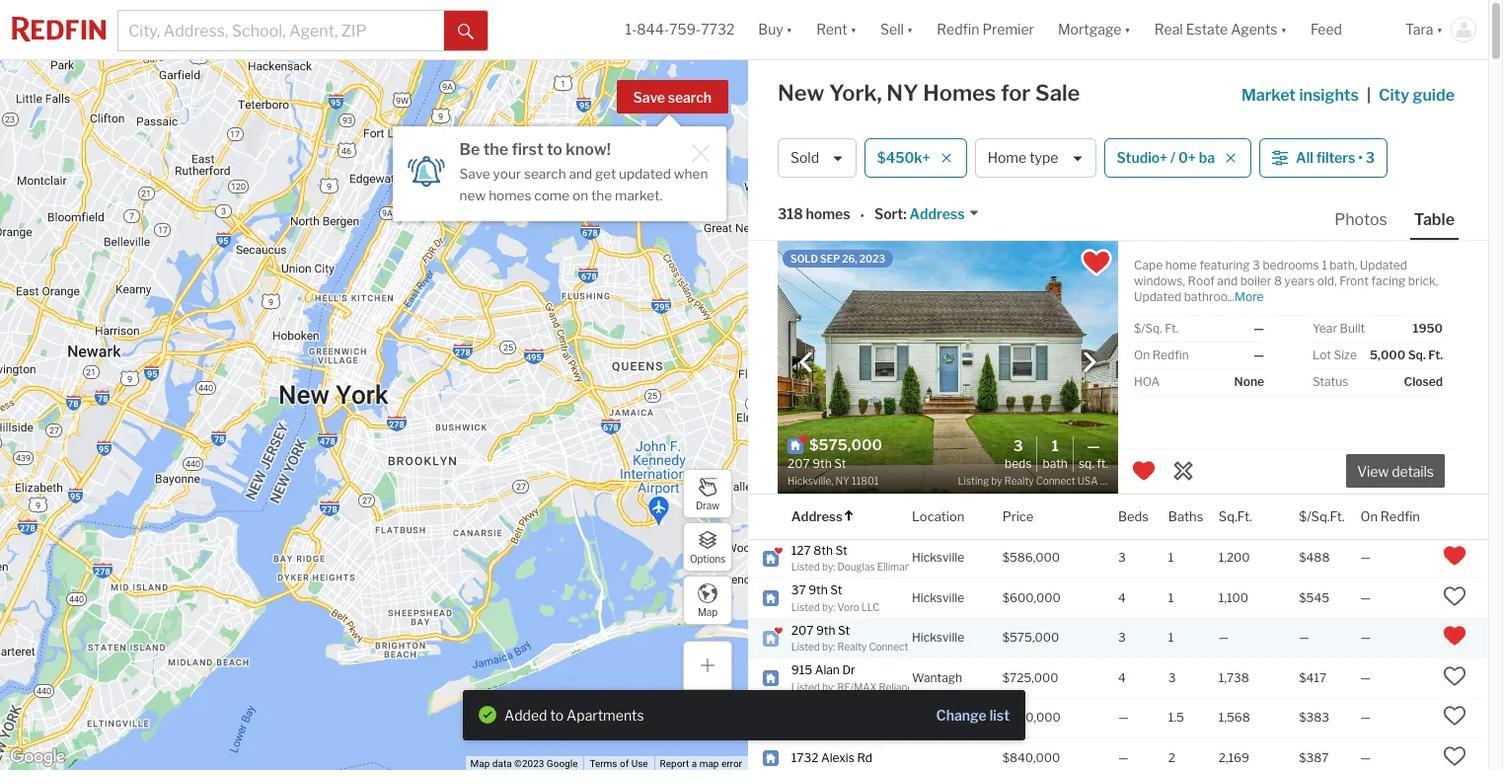 Task type: vqa. For each thing, say whether or not it's contained in the screenshot.
mortgage ▾
yes



Task type: locate. For each thing, give the bounding box(es) containing it.
real
[[1155, 21, 1183, 38], [913, 561, 933, 573]]

1 horizontal spatial map
[[698, 606, 718, 618]]

1 listed from the top
[[792, 561, 820, 573]]

to right first at the left top of page
[[547, 140, 563, 159]]

0 vertical spatial real
[[1155, 21, 1183, 38]]

ft. inside — sq. ft.
[[1097, 456, 1109, 471]]

listed inside 207 9th st listed by: realty connect usa llc
[[792, 641, 820, 653]]

0 vertical spatial ft.
[[1165, 321, 1179, 336]]

1 horizontal spatial updated
[[1360, 258, 1408, 272]]

4 right $725,000
[[1118, 670, 1126, 685]]

the right the on
[[591, 187, 612, 203]]

redfin down $/sq. ft.
[[1153, 348, 1189, 362]]

real inside the 127 8th st listed by: douglas elliman real estate
[[913, 561, 933, 573]]

new york, ny homes for sale
[[778, 80, 1080, 106]]

hicksville down location button
[[912, 550, 965, 565]]

1 horizontal spatial on
[[1361, 508, 1378, 524]]

usa
[[911, 641, 931, 653]]

0 horizontal spatial estate
[[935, 561, 965, 573]]

0 horizontal spatial search
[[524, 166, 566, 182]]

all
[[1296, 149, 1314, 166]]

douglas
[[838, 561, 875, 573]]

1 horizontal spatial redfin
[[1153, 348, 1189, 362]]

▾ inside buy ▾ dropdown button
[[786, 21, 793, 38]]

and
[[569, 166, 592, 182], [1218, 273, 1238, 288]]

none
[[1235, 374, 1265, 389]]

hicksville up usa
[[912, 590, 965, 605]]

1 vertical spatial ft.
[[1429, 348, 1443, 362]]

• left sort
[[860, 207, 865, 224]]

City, Address, School, Agent, ZIP search field
[[118, 11, 444, 50]]

remove outline button
[[558, 705, 671, 738]]

homes down your
[[489, 187, 532, 203]]

1 vertical spatial real
[[913, 561, 933, 573]]

1 inside cape home featuring 3 bedrooms 1 bath, updated windows, roof and boiler 8 years old, front facing brick, updated bathroo...
[[1322, 258, 1328, 272]]

5 ▾ from the left
[[1281, 21, 1287, 38]]

▾ right sell at the right of page
[[907, 21, 914, 38]]

1 vertical spatial beds
[[1118, 508, 1149, 524]]

3 favorite this home image from the top
[[1443, 744, 1467, 768]]

2 hicksville from the top
[[912, 590, 965, 605]]

• inside button
[[1359, 149, 1363, 166]]

listed down 127
[[792, 561, 820, 573]]

0 vertical spatial address button
[[907, 205, 981, 224]]

0 vertical spatial unfavorite this home image
[[1132, 459, 1156, 483]]

hicksville up the wantagh
[[912, 630, 965, 645]]

2 vertical spatial st
[[838, 622, 850, 637]]

real right elliman
[[913, 561, 933, 573]]

▾ right agents
[[1281, 21, 1287, 38]]

0 horizontal spatial map
[[470, 758, 490, 769]]

options
[[690, 552, 726, 564]]

2023
[[860, 253, 886, 265]]

0 vertical spatial on redfin
[[1134, 348, 1189, 362]]

data
[[492, 758, 512, 769]]

1 horizontal spatial real
[[1155, 21, 1183, 38]]

favorite button checkbox
[[1080, 246, 1114, 279]]

3 left 1 bath
[[1014, 437, 1023, 455]]

— sq. ft.
[[1079, 437, 1109, 471]]

save up new
[[460, 166, 490, 182]]

0 horizontal spatial the
[[483, 140, 509, 159]]

• for homes
[[860, 207, 865, 224]]

0 horizontal spatial save
[[460, 166, 490, 182]]

4 ▾ from the left
[[1125, 21, 1131, 38]]

1 horizontal spatial unfavorite this home image
[[1443, 544, 1467, 568]]

915 alan dr listed by: re/max reliance wantagh
[[792, 662, 963, 693]]

— up none
[[1254, 348, 1265, 362]]

1 by: from the top
[[822, 561, 836, 573]]

1 horizontal spatial ft.
[[1165, 321, 1179, 336]]

1 left 1,100
[[1169, 590, 1174, 605]]

0 horizontal spatial beds
[[1005, 456, 1032, 471]]

1-844-759-7732 link
[[625, 21, 735, 38]]

1 vertical spatial updated
[[1134, 289, 1182, 304]]

0 horizontal spatial updated
[[1134, 289, 1182, 304]]

to right the 'added' on the bottom of the page
[[550, 706, 564, 723]]

0 vertical spatial homes
[[489, 187, 532, 203]]

▾ right rent
[[851, 21, 857, 38]]

0 vertical spatial $600,000
[[1003, 590, 1061, 605]]

0 vertical spatial to
[[547, 140, 563, 159]]

3 right filters
[[1366, 149, 1375, 166]]

featuring
[[1200, 258, 1250, 272]]

home type button
[[975, 138, 1096, 178]]

address right :
[[910, 206, 965, 223]]

change list
[[937, 707, 1010, 723]]

studio+ / 0+ ba
[[1117, 149, 1215, 166]]

9th inside 207 9th st listed by: realty connect usa llc
[[816, 622, 836, 637]]

0 horizontal spatial address button
[[792, 495, 855, 539]]

1 up the 'old,'
[[1322, 258, 1328, 272]]

submit search image
[[458, 23, 474, 39]]

0 vertical spatial estate
[[1186, 21, 1228, 38]]

9th right 37
[[809, 582, 828, 597]]

0 vertical spatial sq.
[[1408, 348, 1426, 362]]

listed down the 207
[[792, 641, 820, 653]]

homes right 318
[[806, 206, 851, 223]]

/
[[1171, 149, 1176, 166]]

$600,000 up $840,000
[[1003, 710, 1061, 725]]

1 vertical spatial map
[[470, 758, 490, 769]]

0 horizontal spatial on redfin
[[1134, 348, 1189, 362]]

estate inside 'link'
[[1186, 21, 1228, 38]]

map left data
[[470, 758, 490, 769]]

1 inside 1 bath
[[1052, 437, 1059, 455]]

st for 37 9th st
[[831, 582, 842, 597]]

4 for 3
[[1118, 670, 1126, 685]]

2 favorite this home image from the top
[[1443, 704, 1467, 728]]

4 by: from the top
[[822, 681, 836, 693]]

estate left agents
[[1186, 21, 1228, 38]]

2 vertical spatial hicksville
[[912, 630, 965, 645]]

ft. for —
[[1097, 456, 1109, 471]]

sq. right bath
[[1079, 456, 1095, 471]]

change
[[937, 707, 987, 723]]

1 vertical spatial st
[[831, 582, 842, 597]]

ft. right $/sq.
[[1165, 321, 1179, 336]]

1 vertical spatial sq.
[[1079, 456, 1095, 471]]

$600,000
[[1003, 590, 1061, 605], [1003, 710, 1061, 725]]

favorite this home image for $545
[[1443, 584, 1467, 608]]

llc right voro
[[862, 601, 880, 613]]

3 ▾ from the left
[[907, 21, 914, 38]]

favorite this home image for $387
[[1443, 744, 1467, 768]]

by: inside the 127 8th st listed by: douglas elliman real estate
[[822, 561, 836, 573]]

redfin
[[937, 21, 980, 38], [1153, 348, 1189, 362], [1381, 508, 1420, 524]]

3 hicksville from the top
[[912, 630, 965, 645]]

▾ right tara at the top right of page
[[1437, 21, 1443, 38]]

0 vertical spatial 9th
[[809, 582, 828, 597]]

• for filters
[[1359, 149, 1363, 166]]

search down 759- at the left top
[[668, 89, 712, 106]]

st inside 207 9th st listed by: realty connect usa llc
[[838, 622, 850, 637]]

and down featuring
[[1218, 273, 1238, 288]]

▾ inside sell ▾ dropdown button
[[907, 21, 914, 38]]

1.5
[[1169, 710, 1185, 725]]

9th inside 37 9th st listed by: voro llc
[[809, 582, 828, 597]]

1 horizontal spatial on redfin
[[1361, 508, 1420, 524]]

address button
[[907, 205, 981, 224], [792, 495, 855, 539]]

$387
[[1300, 750, 1329, 765]]

favorite this home image
[[1443, 584, 1467, 608], [1443, 704, 1467, 728], [1443, 744, 1467, 768]]

0 vertical spatial and
[[569, 166, 592, 182]]

1 up 1.5 at bottom right
[[1169, 630, 1174, 645]]

1 horizontal spatial the
[[591, 187, 612, 203]]

▾ right mortgage on the top
[[1125, 21, 1131, 38]]

updated up facing
[[1360, 258, 1408, 272]]

sq. up closed on the right of the page
[[1408, 348, 1426, 362]]

sell ▾
[[881, 21, 914, 38]]

buy ▾ button
[[747, 0, 805, 59]]

st right "8th"
[[836, 542, 848, 557]]

st inside the 127 8th st listed by: douglas elliman real estate
[[836, 542, 848, 557]]

0 horizontal spatial homes
[[489, 187, 532, 203]]

listed down 37
[[792, 601, 820, 613]]

1 horizontal spatial estate
[[1186, 21, 1228, 38]]

4 for 1
[[1118, 590, 1126, 605]]

section
[[463, 690, 1026, 740]]

2 vertical spatial redfin
[[1381, 508, 1420, 524]]

unfavorite this home image left x-out this home icon
[[1132, 459, 1156, 483]]

market insights link
[[1242, 64, 1359, 108]]

0 horizontal spatial ft.
[[1097, 456, 1109, 471]]

0 vertical spatial llc
[[862, 601, 880, 613]]

1 vertical spatial estate
[[935, 561, 965, 573]]

$840,000
[[1003, 750, 1061, 765]]

beds left baths
[[1118, 508, 1149, 524]]

2 horizontal spatial redfin
[[1381, 508, 1420, 524]]

redfin left "premier"
[[937, 21, 980, 38]]

1 vertical spatial search
[[524, 166, 566, 182]]

0 vertical spatial favorite this home image
[[1443, 584, 1467, 608]]

save search button
[[617, 80, 729, 114]]

estate down location button
[[935, 561, 965, 573]]

0 horizontal spatial •
[[860, 207, 865, 224]]

tara
[[1406, 21, 1434, 38]]

on inside on redfin button
[[1361, 508, 1378, 524]]

on
[[573, 187, 589, 203]]

— right $417
[[1361, 670, 1371, 685]]

homes
[[489, 187, 532, 203], [806, 206, 851, 223]]

318 homes •
[[778, 206, 865, 224]]

• right filters
[[1359, 149, 1363, 166]]

st up voro
[[831, 582, 842, 597]]

2 vertical spatial favorite this home image
[[1443, 744, 1467, 768]]

26,
[[842, 253, 858, 265]]

9th right the 207
[[816, 622, 836, 637]]

0 vertical spatial search
[[668, 89, 712, 106]]

2 4 from the top
[[1118, 670, 1126, 685]]

save inside button
[[633, 89, 665, 106]]

$600,000 down $586,000
[[1003, 590, 1061, 605]]

4 down beds button
[[1118, 590, 1126, 605]]

1 vertical spatial to
[[550, 706, 564, 723]]

2 horizontal spatial ft.
[[1429, 348, 1443, 362]]

sell
[[881, 21, 904, 38]]

1 horizontal spatial llc
[[933, 641, 952, 653]]

and inside cape home featuring 3 bedrooms 1 bath, updated windows, roof and boiler 8 years old, front facing brick, updated bathroo...
[[1218, 273, 1238, 288]]

your
[[493, 166, 521, 182]]

1 vertical spatial redfin
[[1153, 348, 1189, 362]]

listed down '915'
[[792, 681, 820, 693]]

2 listed from the top
[[792, 601, 820, 613]]

— right the $383
[[1361, 710, 1371, 725]]

0 horizontal spatial address
[[792, 508, 843, 524]]

sort :
[[875, 206, 907, 223]]

map down options
[[698, 606, 718, 618]]

favorite this home image
[[1443, 664, 1467, 688]]

on up the hoa
[[1134, 348, 1150, 362]]

bathroo...
[[1184, 289, 1235, 304]]

map inside button
[[698, 606, 718, 618]]

—
[[1254, 321, 1265, 336], [1254, 348, 1265, 362], [1087, 437, 1100, 455], [1361, 550, 1371, 565], [1361, 590, 1371, 605], [1219, 630, 1229, 645], [1300, 630, 1310, 645], [1361, 630, 1371, 645], [1361, 670, 1371, 685], [1118, 710, 1129, 725], [1361, 710, 1371, 725], [1118, 750, 1129, 765], [1361, 750, 1371, 765]]

0 horizontal spatial on
[[1134, 348, 1150, 362]]

0 horizontal spatial and
[[569, 166, 592, 182]]

map for map
[[698, 606, 718, 618]]

9th for 37
[[809, 582, 828, 597]]

by: left voro
[[822, 601, 836, 613]]

3 by: from the top
[[822, 641, 836, 653]]

st inside 37 9th st listed by: voro llc
[[831, 582, 842, 597]]

0 horizontal spatial real
[[913, 561, 933, 573]]

homes inside 318 homes •
[[806, 206, 851, 223]]

0 horizontal spatial sq.
[[1079, 456, 1095, 471]]

▾ inside rent ▾ dropdown button
[[851, 21, 857, 38]]

by: down 207 9th st link on the bottom right of the page
[[822, 641, 836, 653]]

1 horizontal spatial •
[[1359, 149, 1363, 166]]

1 horizontal spatial address button
[[907, 205, 981, 224]]

by: inside 37 9th st listed by: voro llc
[[822, 601, 836, 613]]

address button up "8th"
[[792, 495, 855, 539]]

the right be
[[483, 140, 509, 159]]

0 vertical spatial map
[[698, 606, 718, 618]]

3 up "boiler"
[[1253, 258, 1261, 272]]

▾ right buy
[[786, 21, 793, 38]]

1 hicksville from the top
[[912, 550, 965, 565]]

0 vertical spatial 4
[[1118, 590, 1126, 605]]

by: inside 207 9th st listed by: realty connect usa llc
[[822, 641, 836, 653]]

1950
[[1413, 321, 1443, 336]]

photos button
[[1331, 209, 1411, 238]]

— right $545
[[1361, 590, 1371, 605]]

map
[[700, 758, 719, 769]]

1 vertical spatial on
[[1361, 508, 1378, 524]]

llc right usa
[[933, 641, 952, 653]]

1 for 1,200
[[1169, 550, 1174, 565]]

8
[[1274, 273, 1282, 288]]

— down 1,100
[[1219, 630, 1229, 645]]

— left 2
[[1118, 750, 1129, 765]]

6 ▾ from the left
[[1437, 21, 1443, 38]]

address up "8th"
[[792, 508, 843, 524]]

by: inside 915 alan dr listed by: re/max reliance wantagh
[[822, 681, 836, 693]]

3 beds
[[1005, 437, 1032, 471]]

37 9th st link
[[792, 582, 894, 599]]

lot
[[1313, 348, 1332, 362]]

• inside 318 homes •
[[860, 207, 865, 224]]

1 vertical spatial •
[[860, 207, 865, 224]]

alexis
[[821, 750, 855, 765]]

updated down windows,
[[1134, 289, 1182, 304]]

save inside save your search and get updated when new homes come on the market.
[[460, 166, 490, 182]]

3 inside button
[[1366, 149, 1375, 166]]

1 vertical spatial unfavorite this home image
[[1443, 544, 1467, 568]]

unfavorite this home image up unfavorite this home image on the bottom of the page
[[1443, 544, 1467, 568]]

sell ▾ button
[[869, 0, 925, 59]]

▾ for sell ▾
[[907, 21, 914, 38]]

draw
[[696, 499, 720, 511]]

1 vertical spatial favorite this home image
[[1443, 704, 1467, 728]]

1 vertical spatial $600,000
[[1003, 710, 1061, 725]]

3 listed from the top
[[792, 641, 820, 653]]

beds left bath
[[1005, 456, 1032, 471]]

0 vertical spatial st
[[836, 542, 848, 557]]

0 vertical spatial hicksville
[[912, 550, 965, 565]]

photo of 207 9th st, hicksville, ny 11801 image
[[778, 241, 1119, 494]]

by: down "8th"
[[822, 561, 836, 573]]

search up come
[[524, 166, 566, 182]]

save down "844-"
[[633, 89, 665, 106]]

market
[[1242, 86, 1296, 105]]

by: down the alan
[[822, 681, 836, 693]]

on down view
[[1361, 508, 1378, 524]]

2 by: from the top
[[822, 601, 836, 613]]

1 horizontal spatial save
[[633, 89, 665, 106]]

next button image
[[1080, 352, 1100, 372]]

ft. down 1950
[[1429, 348, 1443, 362]]

mortgage ▾ button
[[1058, 0, 1131, 59]]

▾ for buy ▾
[[786, 21, 793, 38]]

1 vertical spatial address
[[792, 508, 843, 524]]

1 ▾ from the left
[[786, 21, 793, 38]]

sq. inside — sq. ft.
[[1079, 456, 1095, 471]]

0 vertical spatial redfin
[[937, 21, 980, 38]]

windows,
[[1134, 273, 1186, 288]]

real inside 'link'
[[1155, 21, 1183, 38]]

heading
[[788, 436, 948, 489]]

sq.ft. button
[[1219, 495, 1252, 539]]

2 ▾ from the left
[[851, 21, 857, 38]]

0 vertical spatial save
[[633, 89, 665, 106]]

— right 1 bath
[[1087, 437, 1100, 455]]

1 horizontal spatial sq.
[[1408, 348, 1426, 362]]

4 listed from the top
[[792, 681, 820, 693]]

size
[[1334, 348, 1357, 362]]

0 vertical spatial •
[[1359, 149, 1363, 166]]

1 vertical spatial the
[[591, 187, 612, 203]]

1 horizontal spatial homes
[[806, 206, 851, 223]]

1 vertical spatial and
[[1218, 273, 1238, 288]]

know!
[[566, 140, 611, 159]]

0 horizontal spatial redfin
[[937, 21, 980, 38]]

1 for —
[[1169, 630, 1174, 645]]

connect
[[869, 641, 909, 653]]

estate
[[1186, 21, 1228, 38], [935, 561, 965, 573]]

listed inside 915 alan dr listed by: re/max reliance wantagh
[[792, 681, 820, 693]]

home
[[1166, 258, 1197, 272]]

3 right $575,000
[[1118, 630, 1126, 645]]

▾ inside mortgage ▾ dropdown button
[[1125, 21, 1131, 38]]

listed inside the 127 8th st listed by: douglas elliman real estate
[[792, 561, 820, 573]]

redfin down 'view details'
[[1381, 508, 1420, 524]]

wantagh
[[912, 670, 963, 685]]

0 horizontal spatial llc
[[862, 601, 880, 613]]

rent ▾ button
[[817, 0, 857, 59]]

come
[[534, 187, 570, 203]]

address button right sort
[[907, 205, 981, 224]]

207 9th st link
[[792, 622, 894, 639]]

2 vertical spatial ft.
[[1097, 456, 1109, 471]]

rent ▾
[[817, 21, 857, 38]]

buy ▾
[[759, 21, 793, 38]]

real right mortgage ▾
[[1155, 21, 1183, 38]]

voro
[[838, 601, 860, 613]]

roof
[[1188, 273, 1215, 288]]

sq. for —
[[1079, 456, 1095, 471]]

premier
[[983, 21, 1035, 38]]

homes inside save your search and get updated when new homes come on the market.
[[489, 187, 532, 203]]

st for 127 8th st
[[836, 542, 848, 557]]

sold
[[791, 253, 818, 265]]

1 horizontal spatial search
[[668, 89, 712, 106]]

listed for 37
[[792, 601, 820, 613]]

1 down baths button
[[1169, 550, 1174, 565]]

1 4 from the top
[[1118, 590, 1126, 605]]

ft. right bath
[[1097, 456, 1109, 471]]

1732 alexis rd
[[792, 750, 873, 765]]

1 favorite this home image from the top
[[1443, 584, 1467, 608]]

1 horizontal spatial and
[[1218, 273, 1238, 288]]

1 vertical spatial 4
[[1118, 670, 1126, 685]]

st up the realty
[[838, 622, 850, 637]]

when
[[674, 166, 708, 182]]

x-out this home image
[[1172, 459, 1196, 483]]

llc inside 37 9th st listed by: voro llc
[[862, 601, 880, 613]]

1 vertical spatial 9th
[[816, 622, 836, 637]]

terms of use link
[[590, 758, 648, 769]]

sep
[[820, 253, 840, 265]]

1 up bath
[[1052, 437, 1059, 455]]

1 vertical spatial homes
[[806, 206, 851, 223]]

listed inside 37 9th st listed by: voro llc
[[792, 601, 820, 613]]

1 vertical spatial llc
[[933, 641, 952, 653]]

— left unfavorite this home image on the bottom of the page
[[1361, 630, 1371, 645]]

sq. for 5,000
[[1408, 348, 1426, 362]]

1 vertical spatial save
[[460, 166, 490, 182]]

unfavorite this home image
[[1132, 459, 1156, 483], [1443, 544, 1467, 568]]

bath
[[1043, 456, 1068, 471]]

photos
[[1335, 210, 1388, 229]]

st for 207 9th st
[[838, 622, 850, 637]]

and up the on
[[569, 166, 592, 182]]

on redfin down $/sq. ft.
[[1134, 348, 1189, 362]]

0 vertical spatial address
[[910, 206, 965, 223]]

be the first to know! dialog
[[392, 115, 726, 221]]

on redfin down 'view details'
[[1361, 508, 1420, 524]]

hicksville for $600,000
[[912, 590, 965, 605]]



Task type: describe. For each thing, give the bounding box(es) containing it.
— inside — sq. ft.
[[1087, 437, 1100, 455]]

realty
[[838, 641, 867, 653]]

by: for 207 9th st
[[822, 641, 836, 653]]

studio+ / 0+ ba button
[[1104, 138, 1252, 178]]

updated
[[619, 166, 671, 182]]

reliance
[[879, 681, 919, 693]]

hicksville for $575,000
[[912, 630, 965, 645]]

$545
[[1300, 590, 1330, 605]]

127 8th st listed by: douglas elliman real estate
[[792, 542, 965, 573]]

search inside button
[[668, 89, 712, 106]]

view details
[[1358, 463, 1434, 480]]

1 horizontal spatial address
[[910, 206, 965, 223]]

search inside save your search and get updated when new homes come on the market.
[[524, 166, 566, 182]]

0 horizontal spatial unfavorite this home image
[[1132, 459, 1156, 483]]

lot size
[[1313, 348, 1357, 362]]

terms of use
[[590, 758, 648, 769]]

rent ▾ button
[[805, 0, 869, 59]]

3 down beds button
[[1118, 550, 1126, 565]]

1 horizontal spatial beds
[[1118, 508, 1149, 524]]

map for map data ©2023 google
[[470, 758, 490, 769]]

map region
[[0, 0, 842, 770]]

front
[[1340, 273, 1369, 288]]

real estate agents ▾ button
[[1143, 0, 1299, 59]]

2,169
[[1219, 750, 1250, 765]]

remove studio+ / 0+ ba image
[[1225, 152, 1237, 164]]

remove $450k+ image
[[940, 152, 952, 164]]

— down on redfin button
[[1361, 550, 1371, 565]]

1 $600,000 from the top
[[1003, 590, 1061, 605]]

unfavorite this home image
[[1443, 624, 1467, 648]]

▾ for mortgage ▾
[[1125, 21, 1131, 38]]

guide
[[1413, 86, 1455, 105]]

cape
[[1134, 258, 1163, 272]]

207 9th st listed by: realty connect usa llc
[[792, 622, 952, 653]]

buy ▾ button
[[759, 0, 793, 59]]

0 vertical spatial updated
[[1360, 258, 1408, 272]]

listed for 207
[[792, 641, 820, 653]]

status
[[1313, 374, 1349, 389]]

sale
[[1036, 80, 1080, 106]]

type
[[1030, 149, 1059, 166]]

favorite button image
[[1080, 246, 1114, 279]]

hicksville for $586,000
[[912, 550, 965, 565]]

by: for 127 8th st
[[822, 561, 836, 573]]

$/sq.ft.
[[1300, 508, 1345, 524]]

3 inside cape home featuring 3 bedrooms 1 bath, updated windows, roof and boiler 8 years old, front facing brick, updated bathroo...
[[1253, 258, 1261, 272]]

1 for 1,100
[[1169, 590, 1174, 605]]

$488
[[1300, 550, 1330, 565]]

127
[[792, 542, 811, 557]]

map button
[[683, 576, 733, 625]]

details
[[1392, 463, 1434, 480]]

location
[[912, 508, 965, 524]]

estate inside the 127 8th st listed by: douglas elliman real estate
[[935, 561, 965, 573]]

1 vertical spatial address button
[[792, 495, 855, 539]]

home
[[988, 149, 1027, 166]]

boiler
[[1241, 273, 1272, 288]]

view details button
[[1347, 454, 1445, 488]]

real estate agents ▾
[[1155, 21, 1287, 38]]

915 alan dr link
[[792, 662, 894, 679]]

915
[[792, 662, 813, 677]]

$450k+ button
[[865, 138, 967, 178]]

studio+
[[1117, 149, 1168, 166]]

listed for 915
[[792, 681, 820, 693]]

1 vertical spatial on redfin
[[1361, 508, 1420, 524]]

1,568
[[1219, 710, 1251, 725]]

the inside save your search and get updated when new homes come on the market.
[[591, 187, 612, 203]]

1,200
[[1219, 550, 1250, 565]]

agents
[[1231, 21, 1278, 38]]

more
[[1235, 289, 1264, 304]]

save for save search
[[633, 89, 665, 106]]

save for save your search and get updated when new homes come on the market.
[[460, 166, 490, 182]]

new
[[460, 187, 486, 203]]

be the first to know!
[[460, 140, 611, 159]]

844-
[[637, 21, 669, 38]]

by: for 37 9th st
[[822, 601, 836, 613]]

first
[[512, 140, 544, 159]]

for
[[1001, 80, 1031, 106]]

▾ for rent ▾
[[851, 21, 857, 38]]

home type
[[988, 149, 1059, 166]]

9th for 207
[[816, 622, 836, 637]]

3 up 1.5 at bottom right
[[1169, 670, 1176, 685]]

beds button
[[1118, 495, 1149, 539]]

mortgage ▾
[[1058, 21, 1131, 38]]

terms
[[590, 758, 618, 769]]

sell ▾ button
[[881, 0, 914, 59]]

remove outline
[[565, 713, 664, 730]]

207
[[792, 622, 814, 637]]

127 8th st link
[[792, 542, 894, 559]]

location button
[[912, 495, 965, 539]]

redfin inside redfin premier button
[[937, 21, 980, 38]]

bedrooms
[[1263, 258, 1320, 272]]

save your search and get updated when new homes come on the market.
[[460, 166, 708, 203]]

section containing added to apartments
[[463, 690, 1026, 740]]

ft. for 5,000
[[1429, 348, 1443, 362]]

to inside dialog
[[547, 140, 563, 159]]

previous button image
[[797, 352, 816, 372]]

3 inside the 3 beds
[[1014, 437, 1023, 455]]

baths
[[1169, 508, 1204, 524]]

— right $387 on the bottom of the page
[[1361, 750, 1371, 765]]

$450k+
[[877, 149, 931, 166]]

ba
[[1199, 149, 1215, 166]]

1-
[[625, 21, 637, 38]]

outline
[[621, 713, 664, 730]]

sq.ft.
[[1219, 508, 1252, 524]]

new
[[778, 80, 825, 106]]

©2023
[[514, 758, 544, 769]]

years
[[1285, 273, 1315, 288]]

baths button
[[1169, 495, 1204, 539]]

1732
[[792, 750, 819, 765]]

▾ for tara ▾
[[1437, 21, 1443, 38]]

feed
[[1311, 21, 1343, 38]]

$725,000
[[1003, 670, 1059, 685]]

bath,
[[1330, 258, 1358, 272]]

brick,
[[1409, 273, 1439, 288]]

redfin inside on redfin button
[[1381, 508, 1420, 524]]

google image
[[5, 744, 70, 770]]

all filters • 3 button
[[1260, 138, 1388, 178]]

llc inside 207 9th st listed by: realty connect usa llc
[[933, 641, 952, 653]]

0 vertical spatial the
[[483, 140, 509, 159]]

table button
[[1411, 209, 1459, 240]]

1,100
[[1219, 590, 1249, 605]]

$417
[[1300, 670, 1327, 685]]

to inside "section"
[[550, 706, 564, 723]]

0 vertical spatial beds
[[1005, 456, 1032, 471]]

market.
[[615, 187, 663, 203]]

apartments
[[567, 706, 644, 723]]

▾ inside real estate agents ▾ 'link'
[[1281, 21, 1287, 38]]

on redfin button
[[1361, 495, 1420, 539]]

draw button
[[683, 469, 733, 518]]

— down the more link
[[1254, 321, 1265, 336]]

2 $600,000 from the top
[[1003, 710, 1061, 725]]

1-844-759-7732
[[625, 21, 735, 38]]

— left 1.5 at bottom right
[[1118, 710, 1129, 725]]

and inside save your search and get updated when new homes come on the market.
[[569, 166, 592, 182]]

listed for 127
[[792, 561, 820, 573]]

view details link
[[1347, 452, 1445, 488]]

0 vertical spatial on
[[1134, 348, 1150, 362]]

— up $417
[[1300, 630, 1310, 645]]

google
[[547, 758, 578, 769]]



